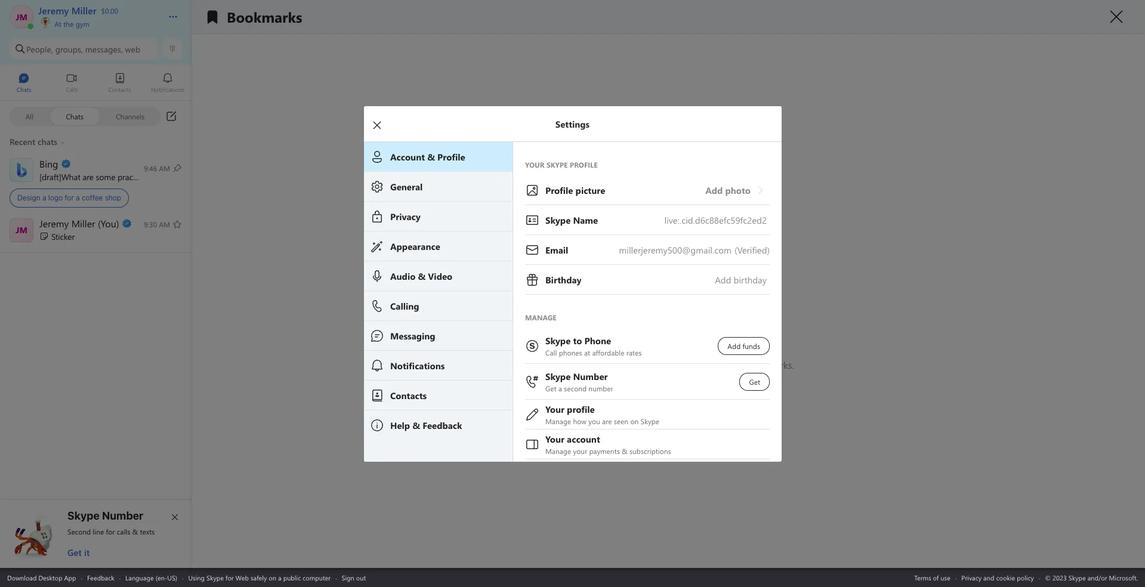 Task type: vqa. For each thing, say whether or not it's contained in the screenshot.
Language (En-Us) "link"
yes



Task type: locate. For each thing, give the bounding box(es) containing it.
policy
[[1017, 573, 1035, 582]]

for inside button
[[65, 193, 74, 202]]

sign
[[342, 573, 354, 582]]

2 horizontal spatial a
[[278, 573, 282, 582]]

2 vertical spatial for
[[226, 573, 234, 582]]

1 vertical spatial skype
[[207, 573, 224, 582]]

&
[[132, 527, 138, 537]]

coffee
[[82, 193, 103, 202]]

the
[[63, 19, 74, 29]]

skype up second
[[67, 510, 100, 522]]

logo
[[48, 193, 63, 202]]

on
[[269, 573, 276, 582]]

skype number element
[[10, 510, 182, 559]]

1 horizontal spatial for
[[106, 527, 115, 537]]

terms of use
[[915, 573, 951, 582]]

a left coffee
[[76, 193, 80, 202]]

a right on
[[278, 573, 282, 582]]

0 vertical spatial for
[[65, 193, 74, 202]]

for
[[65, 193, 74, 202], [106, 527, 115, 537], [226, 573, 234, 582]]

channels
[[116, 111, 145, 121]]

for right line
[[106, 527, 115, 537]]

tab list
[[0, 67, 192, 100]]

0 vertical spatial skype
[[67, 510, 100, 522]]

using skype for web safely on a public computer link
[[188, 573, 331, 582]]

0 horizontal spatial for
[[65, 193, 74, 202]]

download
[[7, 573, 37, 582]]

live:.cid.d6c88efc59fc2ed2
[[664, 214, 767, 226]]

people, groups, messages, web button
[[10, 38, 158, 60]]

sign out
[[342, 573, 366, 582]]

0 horizontal spatial skype
[[67, 510, 100, 522]]

for inside skype number element
[[106, 527, 115, 537]]

1 horizontal spatial skype
[[207, 573, 224, 582]]

download desktop app
[[7, 573, 76, 582]]

us)
[[167, 573, 177, 582]]

for left web on the left bottom of page
[[226, 573, 234, 582]]

design a logo for a coffee shop
[[17, 193, 121, 202]]

1 vertical spatial for
[[106, 527, 115, 537]]

messages,
[[85, 43, 123, 55]]

for right logo
[[65, 193, 74, 202]]

design
[[17, 193, 40, 202]]

privacy and cookie policy
[[962, 573, 1035, 582]]

use
[[941, 573, 951, 582]]

a
[[42, 193, 46, 202], [76, 193, 80, 202], [278, 573, 282, 582]]

skype
[[67, 510, 100, 522], [207, 573, 224, 582]]

a left logo
[[42, 193, 46, 202]]

computer
[[303, 573, 331, 582]]

second
[[67, 527, 91, 537]]

skype right the using
[[207, 573, 224, 582]]

2 horizontal spatial for
[[226, 573, 234, 582]]

(en-
[[156, 573, 167, 582]]



Task type: describe. For each thing, give the bounding box(es) containing it.
design a logo for a coffee shop button
[[0, 154, 192, 212]]

app
[[64, 573, 76, 582]]

privacy and cookie policy link
[[962, 573, 1035, 582]]

number
[[102, 510, 143, 522]]

download desktop app link
[[7, 573, 76, 582]]

millerjeremy500@gmail.com
[[619, 244, 732, 256]]

web
[[125, 43, 140, 55]]

for for using skype for web safely on a public computer
[[226, 573, 234, 582]]

terms of use link
[[915, 573, 951, 582]]

gym
[[76, 19, 89, 29]]

it
[[84, 547, 90, 559]]

feedback link
[[87, 573, 114, 582]]

and
[[984, 573, 995, 582]]

for for second line for calls & texts
[[106, 527, 115, 537]]

language (en-us) link
[[125, 573, 177, 582]]

people,
[[26, 43, 53, 55]]

skype inside skype number element
[[67, 510, 100, 522]]

language
[[125, 573, 154, 582]]

terms
[[915, 573, 932, 582]]

shop
[[105, 193, 121, 202]]

at the gym
[[53, 19, 89, 29]]

at the gym button
[[38, 17, 156, 29]]

live:.cid.d6c88efc59fc2ed2 button
[[525, 205, 770, 235]]

0 horizontal spatial a
[[42, 193, 46, 202]]

texts
[[140, 527, 155, 537]]

language (en-us)
[[125, 573, 177, 582]]

cookie
[[997, 573, 1016, 582]]

people, groups, messages, web
[[26, 43, 140, 55]]

safely
[[251, 573, 267, 582]]

line
[[93, 527, 104, 537]]

second line for calls & texts
[[67, 527, 155, 537]]

get
[[67, 547, 82, 559]]

chats
[[66, 111, 84, 121]]

groups,
[[55, 43, 83, 55]]

all
[[25, 111, 34, 121]]

desktop
[[38, 573, 62, 582]]

web
[[236, 573, 249, 582]]

skype number
[[67, 510, 143, 522]]

sticker button
[[0, 213, 192, 249]]

calls
[[117, 527, 130, 537]]

sticker
[[51, 231, 75, 242]]

public
[[283, 573, 301, 582]]

millerjeremy500@gmail.com button
[[525, 235, 770, 265]]

using skype for web safely on a public computer
[[188, 573, 331, 582]]

using
[[188, 573, 205, 582]]

out
[[356, 573, 366, 582]]

sign out link
[[342, 573, 366, 582]]

get it
[[67, 547, 90, 559]]

privacy
[[962, 573, 982, 582]]

at
[[54, 19, 61, 29]]

account & profile dialog
[[364, 106, 800, 519]]

1 horizontal spatial a
[[76, 193, 80, 202]]

feedback
[[87, 573, 114, 582]]

of
[[934, 573, 939, 582]]



